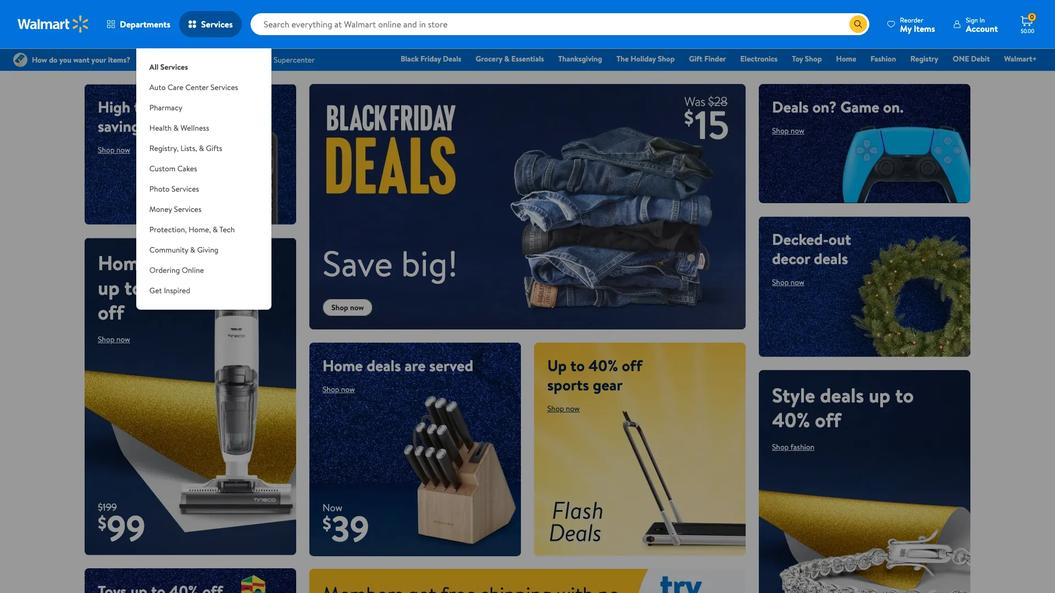 Task type: vqa. For each thing, say whether or not it's contained in the screenshot.
HOW FAST DO YOU WANT YOUR ORDER? option group
no



Task type: describe. For each thing, give the bounding box(es) containing it.
up to 40% off sports gear
[[547, 355, 642, 396]]

& for giving
[[190, 245, 195, 256]]

shop fashion
[[772, 442, 815, 453]]

services for all services
[[160, 62, 188, 73]]

shop for decked-out decor deals
[[772, 277, 789, 288]]

community
[[149, 245, 188, 256]]

now for decked-out decor deals
[[791, 277, 805, 288]]

out
[[829, 228, 851, 250]]

shop now for home deals are served
[[323, 384, 355, 395]]

giving
[[197, 245, 218, 256]]

now $ 39
[[323, 502, 369, 554]]

shop for home deals up to 30% off
[[98, 334, 115, 345]]

gift finder link
[[684, 53, 731, 65]]

shop now for up to 40% off sports gear
[[547, 403, 580, 414]]

home link
[[831, 53, 862, 65]]

services inside popup button
[[201, 18, 233, 30]]

Walmart Site-Wide search field
[[250, 13, 870, 35]]

served
[[429, 355, 474, 376]]

registry, lists, & gifts
[[149, 143, 222, 154]]

decked-
[[772, 228, 829, 250]]

$199 $ 99
[[98, 501, 146, 553]]

black friday deals
[[401, 53, 461, 64]]

99
[[107, 504, 146, 553]]

electronics link
[[736, 53, 783, 65]]

0 $0.00
[[1021, 12, 1035, 35]]

sign
[[966, 15, 978, 24]]

shop for up to 40% off sports gear
[[547, 403, 564, 414]]

photo services
[[149, 184, 199, 195]]

& for wellness
[[174, 123, 179, 134]]

in
[[980, 15, 985, 24]]

shop fashion link
[[772, 442, 815, 453]]

shop now for high tech gifts, huge savings
[[98, 145, 130, 156]]

black
[[401, 53, 419, 64]]

my
[[900, 22, 912, 34]]

deals inside decked-out decor deals
[[814, 248, 848, 269]]

auto care center services
[[149, 82, 238, 93]]

one
[[953, 53, 970, 64]]

thanksgiving
[[558, 53, 602, 64]]

deals for home deals are served
[[367, 355, 401, 376]]

money
[[149, 204, 172, 215]]

up for home deals up to 30% off
[[98, 274, 120, 302]]

gifts,
[[168, 96, 203, 118]]

auto care center services button
[[136, 78, 271, 98]]

one debit link
[[948, 53, 995, 65]]

home deals are served
[[323, 355, 474, 376]]

sports
[[547, 374, 589, 396]]

walmart+ link
[[1000, 53, 1042, 65]]

home for 39
[[323, 355, 363, 376]]

friday
[[421, 53, 441, 64]]

big!
[[401, 239, 458, 288]]

the holiday shop
[[617, 53, 675, 64]]

shop now link for up to 40% off sports gear
[[547, 403, 580, 414]]

money services
[[149, 204, 202, 215]]

thanksgiving link
[[554, 53, 607, 65]]

now for deals on? game on.
[[791, 125, 805, 136]]

huge
[[207, 96, 240, 118]]

to for home
[[124, 274, 143, 302]]

reorder
[[900, 15, 924, 24]]

pharmacy button
[[136, 98, 271, 118]]

shop for deals on? game on.
[[772, 125, 789, 136]]

up
[[547, 355, 567, 376]]

on?
[[813, 96, 837, 118]]

the
[[617, 53, 629, 64]]

registry link
[[906, 53, 944, 65]]

center
[[185, 82, 209, 93]]

protection,
[[149, 224, 187, 235]]

care
[[168, 82, 184, 93]]

all
[[149, 62, 158, 73]]

shop now for decked-out decor deals
[[772, 277, 805, 288]]

protection, home, & tech button
[[136, 220, 271, 240]]

protection, home, & tech
[[149, 224, 235, 235]]

shop now for save big!
[[331, 302, 364, 313]]

money services button
[[136, 200, 271, 220]]

gift finder
[[689, 53, 726, 64]]

all services link
[[136, 48, 271, 78]]

now
[[323, 502, 343, 515]]

registry,
[[149, 143, 179, 154]]

gift
[[689, 53, 703, 64]]

home inside "link"
[[836, 53, 857, 64]]

deals on? game on.
[[772, 96, 904, 118]]

off for style deals up to 40% off
[[815, 407, 841, 434]]

custom cakes button
[[136, 159, 271, 179]]

custom
[[149, 163, 176, 174]]



Task type: locate. For each thing, give the bounding box(es) containing it.
& for essentials
[[504, 53, 510, 64]]

ordering online button
[[136, 261, 271, 281]]

gifts
[[206, 143, 222, 154]]

& right grocery at the left top of the page
[[504, 53, 510, 64]]

shop now for deals on? game on.
[[772, 125, 805, 136]]

debit
[[971, 53, 990, 64]]

off for home deals up to 30% off
[[98, 299, 124, 327]]

1 horizontal spatial up
[[869, 382, 891, 409]]

shop now link for high tech gifts, huge savings
[[98, 145, 130, 156]]

custom cakes
[[149, 163, 197, 174]]

$ inside $199 $ 99
[[98, 511, 107, 535]]

0 horizontal spatial to
[[124, 274, 143, 302]]

up inside home deals up to 30% off
[[98, 274, 120, 302]]

deals inside 'link'
[[443, 53, 461, 64]]

40% inside the up to 40% off sports gear
[[589, 355, 618, 376]]

savings
[[98, 115, 146, 137]]

deals inside style deals up to 40% off
[[820, 382, 864, 409]]

$
[[98, 511, 107, 535], [323, 512, 331, 536]]

1 horizontal spatial home
[[323, 355, 363, 376]]

Search search field
[[250, 13, 870, 35]]

high tech gifts, huge savings
[[98, 96, 240, 137]]

1 vertical spatial home
[[98, 250, 150, 277]]

services for photo services
[[171, 184, 199, 195]]

shop
[[658, 53, 675, 64], [805, 53, 822, 64], [772, 125, 789, 136], [98, 145, 115, 156], [772, 277, 789, 288], [331, 302, 348, 313], [98, 334, 115, 345], [323, 384, 339, 395], [547, 403, 564, 414], [772, 442, 789, 453]]

0 vertical spatial 40%
[[589, 355, 618, 376]]

services down cakes on the top left of the page
[[171, 184, 199, 195]]

deals
[[814, 248, 848, 269], [154, 250, 199, 277], [367, 355, 401, 376], [820, 382, 864, 409]]

services for money services
[[174, 204, 202, 215]]

high
[[98, 96, 130, 118]]

1 horizontal spatial to
[[571, 355, 585, 376]]

2 horizontal spatial off
[[815, 407, 841, 434]]

shop for save big!
[[331, 302, 348, 313]]

off inside the up to 40% off sports gear
[[622, 355, 642, 376]]

shop now link for home deals up to 30% off
[[98, 334, 130, 345]]

home,
[[189, 224, 211, 235]]

now for up to 40% off sports gear
[[566, 403, 580, 414]]

wellness
[[181, 123, 209, 134]]

services button
[[179, 11, 242, 37]]

39
[[331, 505, 369, 554]]

cakes
[[177, 163, 197, 174]]

shop now link for home deals are served
[[323, 384, 355, 395]]

departments
[[120, 18, 170, 30]]

save big!
[[323, 239, 458, 288]]

2 horizontal spatial home
[[836, 53, 857, 64]]

one debit
[[953, 53, 990, 64]]

health
[[149, 123, 172, 134]]

tech
[[134, 96, 164, 118]]

grocery
[[476, 53, 503, 64]]

40% right up
[[589, 355, 618, 376]]

0 horizontal spatial 40%
[[589, 355, 618, 376]]

style
[[772, 382, 815, 409]]

2 vertical spatial home
[[323, 355, 363, 376]]

1 vertical spatial off
[[622, 355, 642, 376]]

services up all services link
[[201, 18, 233, 30]]

toy shop
[[792, 53, 822, 64]]

electronics
[[741, 53, 778, 64]]

photo
[[149, 184, 170, 195]]

shop now link for deals on? game on.
[[772, 125, 805, 136]]

off inside home deals up to 30% off
[[98, 299, 124, 327]]

walmart+
[[1004, 53, 1037, 64]]

& left gifts
[[199, 143, 204, 154]]

sign in account
[[966, 15, 998, 34]]

shop now link for save big!
[[323, 299, 373, 316]]

walmart image
[[18, 15, 89, 33]]

shop for home deals are served
[[323, 384, 339, 395]]

shop now for home deals up to 30% off
[[98, 334, 130, 345]]

now for home deals up to 30% off
[[116, 334, 130, 345]]

deals inside home deals up to 30% off
[[154, 250, 199, 277]]

$ for 99
[[98, 511, 107, 535]]

& left 'tech'
[[213, 224, 218, 235]]

up
[[98, 274, 120, 302], [869, 382, 891, 409]]

all services
[[149, 62, 188, 73]]

essentials
[[511, 53, 544, 64]]

1 horizontal spatial $
[[323, 512, 331, 536]]

now dollar 39 null group
[[309, 502, 369, 557]]

$ inside now $ 39
[[323, 512, 331, 536]]

community & giving
[[149, 245, 218, 256]]

was dollar $199, now dollar 99 group
[[85, 501, 146, 556]]

deals left on?
[[772, 96, 809, 118]]

search icon image
[[854, 20, 863, 29]]

1 vertical spatial to
[[571, 355, 585, 376]]

0 vertical spatial to
[[124, 274, 143, 302]]

the holiday shop link
[[612, 53, 680, 65]]

game
[[841, 96, 880, 118]]

are
[[405, 355, 426, 376]]

1 horizontal spatial off
[[622, 355, 642, 376]]

to inside the up to 40% off sports gear
[[571, 355, 585, 376]]

1 vertical spatial up
[[869, 382, 891, 409]]

off inside style deals up to 40% off
[[815, 407, 841, 434]]

inspired
[[164, 285, 190, 296]]

0
[[1030, 12, 1034, 22]]

$199
[[98, 501, 117, 514]]

deals for home deals up to 30% off
[[154, 250, 199, 277]]

auto
[[149, 82, 166, 93]]

tech
[[220, 224, 235, 235]]

fashion link
[[866, 53, 901, 65]]

& left giving
[[190, 245, 195, 256]]

& right health
[[174, 123, 179, 134]]

fashion
[[871, 53, 896, 64]]

get
[[149, 285, 162, 296]]

home
[[836, 53, 857, 64], [98, 250, 150, 277], [323, 355, 363, 376]]

services up 'protection, home, & tech'
[[174, 204, 202, 215]]

home deals up to 30% off
[[98, 250, 199, 327]]

grocery & essentials link
[[471, 53, 549, 65]]

decor
[[772, 248, 810, 269]]

now for high tech gifts, huge savings
[[116, 145, 130, 156]]

up for style deals up to 40% off
[[869, 382, 891, 409]]

to for style
[[896, 382, 914, 409]]

40% inside style deals up to 40% off
[[772, 407, 810, 434]]

0 horizontal spatial off
[[98, 299, 124, 327]]

0 vertical spatial home
[[836, 53, 857, 64]]

community & giving button
[[136, 240, 271, 261]]

0 horizontal spatial deals
[[443, 53, 461, 64]]

0 horizontal spatial up
[[98, 274, 120, 302]]

toy shop link
[[787, 53, 827, 65]]

services right all
[[160, 62, 188, 73]]

2 horizontal spatial to
[[896, 382, 914, 409]]

$0.00
[[1021, 27, 1035, 35]]

up inside style deals up to 40% off
[[869, 382, 891, 409]]

on.
[[883, 96, 904, 118]]

health & wellness
[[149, 123, 209, 134]]

ordering
[[149, 265, 180, 276]]

shop now link for decked-out decor deals
[[772, 277, 805, 288]]

pharmacy
[[149, 102, 182, 113]]

30%
[[148, 274, 184, 302]]

fashion
[[791, 442, 815, 453]]

toy
[[792, 53, 803, 64]]

registry, lists, & gifts button
[[136, 139, 271, 159]]

reorder my items
[[900, 15, 935, 34]]

shop for style deals up to 40% off
[[772, 442, 789, 453]]

1 vertical spatial 40%
[[772, 407, 810, 434]]

deals for style deals up to 40% off
[[820, 382, 864, 409]]

to inside home deals up to 30% off
[[124, 274, 143, 302]]

shop for high tech gifts, huge savings
[[98, 145, 115, 156]]

finder
[[705, 53, 726, 64]]

0 horizontal spatial home
[[98, 250, 150, 277]]

save
[[323, 239, 393, 288]]

to inside style deals up to 40% off
[[896, 382, 914, 409]]

get inspired button
[[136, 281, 271, 301]]

0 vertical spatial deals
[[443, 53, 461, 64]]

now for home deals are served
[[341, 384, 355, 395]]

ordering online
[[149, 265, 204, 276]]

now for save big!
[[350, 302, 364, 313]]

0 vertical spatial up
[[98, 274, 120, 302]]

lists,
[[181, 143, 197, 154]]

deals right friday
[[443, 53, 461, 64]]

1 horizontal spatial 40%
[[772, 407, 810, 434]]

items
[[914, 22, 935, 34]]

off
[[98, 299, 124, 327], [622, 355, 642, 376], [815, 407, 841, 434]]

40%
[[589, 355, 618, 376], [772, 407, 810, 434]]

40% up shop fashion
[[772, 407, 810, 434]]

home for 99
[[98, 250, 150, 277]]

0 horizontal spatial $
[[98, 511, 107, 535]]

2 vertical spatial to
[[896, 382, 914, 409]]

account
[[966, 22, 998, 34]]

holiday
[[631, 53, 656, 64]]

1 vertical spatial deals
[[772, 96, 809, 118]]

& inside 'dropdown button'
[[190, 245, 195, 256]]

$ for 39
[[323, 512, 331, 536]]

2 vertical spatial off
[[815, 407, 841, 434]]

registry
[[911, 53, 939, 64]]

gear
[[593, 374, 623, 396]]

get inspired
[[149, 285, 190, 296]]

1 horizontal spatial deals
[[772, 96, 809, 118]]

0 vertical spatial off
[[98, 299, 124, 327]]

services up huge
[[211, 82, 238, 93]]

home inside home deals up to 30% off
[[98, 250, 150, 277]]

style deals up to 40% off
[[772, 382, 914, 434]]



